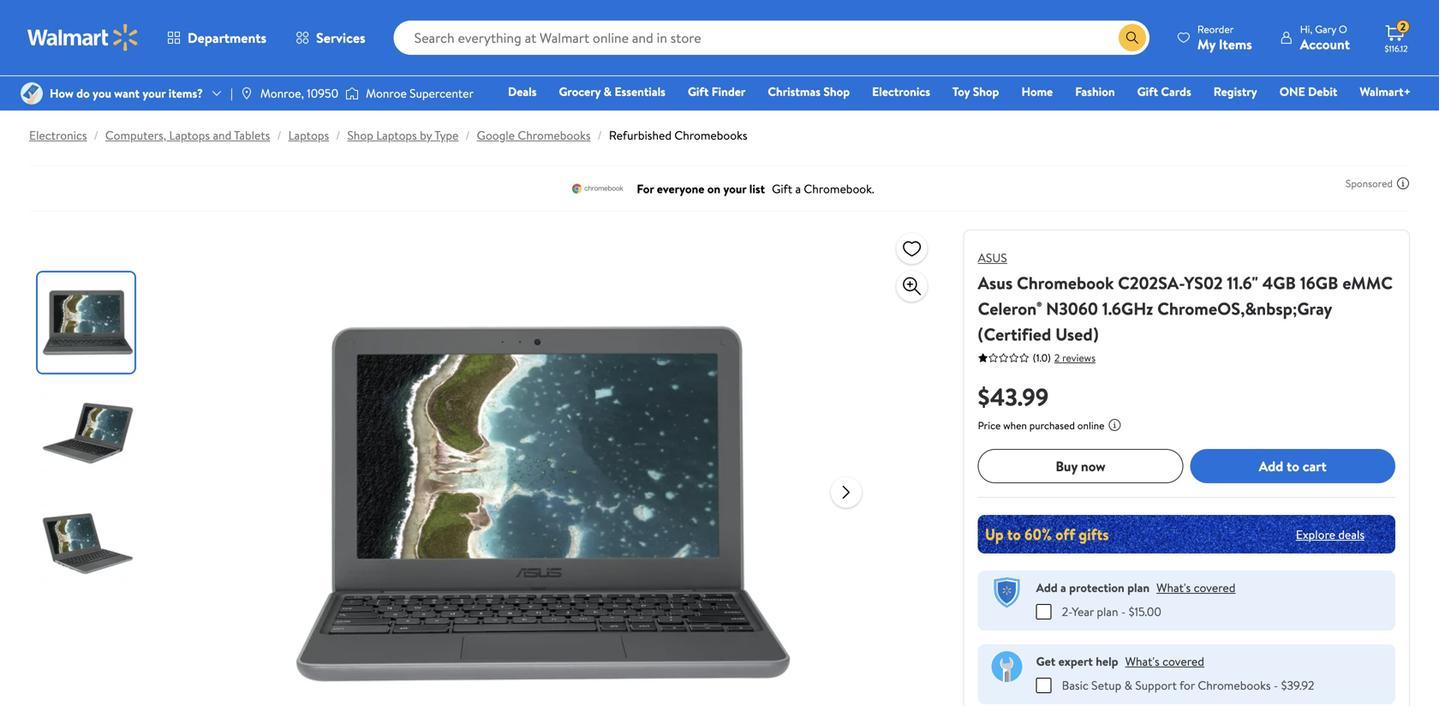 Task type: locate. For each thing, give the bounding box(es) containing it.
buy now button
[[978, 449, 1184, 483]]

explore deals link
[[1290, 519, 1372, 550]]

covered up for
[[1163, 653, 1205, 670]]

/ right type
[[466, 127, 470, 144]]

3 laptops from the left
[[376, 127, 417, 144]]

gift
[[688, 83, 709, 100], [1138, 83, 1159, 100]]

walmart+ link
[[1353, 82, 1419, 101]]

search icon image
[[1126, 31, 1140, 45]]

gift for gift cards
[[1138, 83, 1159, 100]]

google chromebooks link
[[477, 127, 591, 144]]

2 horizontal spatial laptops
[[376, 127, 417, 144]]

1 laptops from the left
[[169, 127, 210, 144]]

electronics
[[873, 83, 931, 100], [29, 127, 87, 144]]

2 horizontal spatial chromebooks
[[1198, 677, 1271, 694]]

1 horizontal spatial electronics link
[[865, 82, 938, 101]]

1 horizontal spatial gift
[[1138, 83, 1159, 100]]

wpp logo image
[[992, 578, 1023, 608]]

-
[[1122, 603, 1126, 620], [1274, 677, 1279, 694]]

 image for how do you want your items?
[[21, 82, 43, 105]]

Basic Setup & Support for Chromebooks - $39.92 checkbox
[[1037, 678, 1052, 693]]

0 vertical spatial covered
[[1194, 579, 1236, 596]]

gift cards
[[1138, 83, 1192, 100]]

electronics down how
[[29, 127, 87, 144]]

1 gift from the left
[[688, 83, 709, 100]]

gift left the finder
[[688, 83, 709, 100]]

setup
[[1092, 677, 1122, 694]]

1 vertical spatial 2
[[1055, 351, 1060, 365]]

account
[[1301, 35, 1351, 54]]

0 horizontal spatial electronics link
[[29, 127, 87, 144]]

gift finder
[[688, 83, 746, 100]]

laptops left by
[[376, 127, 417, 144]]

1 horizontal spatial 2
[[1401, 19, 1407, 34]]

0 vertical spatial electronics
[[873, 83, 931, 100]]

/ left computers,
[[94, 127, 98, 144]]

want
[[114, 85, 140, 102]]

monroe
[[366, 85, 407, 102]]

0 vertical spatial &
[[604, 83, 612, 100]]

0 vertical spatial 2
[[1401, 19, 1407, 34]]

shop laptops by type link
[[347, 127, 459, 144]]

chromebooks right for
[[1198, 677, 1271, 694]]

add left a
[[1037, 579, 1058, 596]]

reviews
[[1063, 351, 1096, 365]]

1 horizontal spatial add
[[1259, 457, 1284, 475]]

0 horizontal spatial electronics
[[29, 127, 87, 144]]

2 gift from the left
[[1138, 83, 1159, 100]]

registry link
[[1206, 82, 1266, 101]]

2 laptops from the left
[[288, 127, 329, 144]]

add for add to cart
[[1259, 457, 1284, 475]]

chromebooks down gift finder link
[[675, 127, 748, 144]]

0 vertical spatial what's covered button
[[1157, 579, 1236, 596]]

shop down monroe
[[347, 127, 374, 144]]

deals
[[1339, 526, 1365, 543]]

/ right tablets
[[277, 127, 282, 144]]

1 vertical spatial electronics link
[[29, 127, 87, 144]]

electronics link
[[865, 82, 938, 101], [29, 127, 87, 144]]

/ left the refurbished
[[598, 127, 602, 144]]

plan right year in the right of the page
[[1097, 603, 1119, 620]]

basic setup & support for chromebooks - $39.92
[[1062, 677, 1315, 694]]

1 vertical spatial &
[[1125, 677, 1133, 694]]

0 horizontal spatial plan
[[1097, 603, 1119, 620]]

& right grocery
[[604, 83, 612, 100]]

computers, laptops and tablets link
[[105, 127, 270, 144]]

emmc
[[1343, 271, 1393, 295]]

1 vertical spatial what's covered button
[[1126, 653, 1205, 670]]

shop right toy
[[973, 83, 1000, 100]]

gift left cards
[[1138, 83, 1159, 100]]

expert
[[1059, 653, 1093, 670]]

shop
[[824, 83, 850, 100], [973, 83, 1000, 100], [347, 127, 374, 144]]

price when purchased online
[[978, 418, 1105, 433]]

add
[[1259, 457, 1284, 475], [1037, 579, 1058, 596]]

0 vertical spatial plan
[[1128, 579, 1150, 596]]

tablets
[[234, 127, 270, 144]]

0 horizontal spatial  image
[[21, 82, 43, 105]]

10950
[[307, 85, 339, 102]]

my
[[1198, 35, 1216, 54]]

 image for monroe, 10950
[[240, 87, 254, 100]]

1 vertical spatial -
[[1274, 677, 1279, 694]]

asus chromebook c202sa-ys02 11.6" 4gb 16gb emmc celeron® n3060 1.6ghz chromeos,&nbsp;gray (certified used) image
[[269, 230, 817, 706]]

1 horizontal spatial &
[[1125, 677, 1133, 694]]

grocery
[[559, 83, 601, 100]]

 image right the |
[[240, 87, 254, 100]]

0 vertical spatial -
[[1122, 603, 1126, 620]]

Search search field
[[394, 21, 1150, 55]]

0 horizontal spatial gift
[[688, 83, 709, 100]]

monroe, 10950
[[260, 85, 339, 102]]

electronics inside electronics link
[[873, 83, 931, 100]]

protection
[[1070, 579, 1125, 596]]

what's up support at right
[[1126, 653, 1160, 670]]

0 horizontal spatial add
[[1037, 579, 1058, 596]]

 image
[[21, 82, 43, 105], [240, 87, 254, 100]]

christmas shop
[[768, 83, 850, 100]]

next media item image
[[836, 482, 857, 503]]

covered down up to sixty percent off deals. shop now. image
[[1194, 579, 1236, 596]]

1 horizontal spatial  image
[[240, 87, 254, 100]]

3 / from the left
[[336, 127, 341, 144]]

electronics left toy
[[873, 83, 931, 100]]

debit
[[1309, 83, 1338, 100]]

chromebooks down grocery
[[518, 127, 591, 144]]

1 vertical spatial add
[[1037, 579, 1058, 596]]

(1.0)
[[1033, 351, 1051, 365]]

laptops down monroe, 10950
[[288, 127, 329, 144]]

walmart image
[[27, 24, 139, 51]]

gift for gift finder
[[688, 83, 709, 100]]

2 up $116.12
[[1401, 19, 1407, 34]]

0 horizontal spatial shop
[[347, 127, 374, 144]]

 image
[[345, 85, 359, 102]]

cart
[[1303, 457, 1327, 475]]

by
[[420, 127, 432, 144]]

laptops
[[169, 127, 210, 144], [288, 127, 329, 144], [376, 127, 417, 144]]

up to sixty percent off deals. shop now. image
[[978, 515, 1396, 554]]

electronics link down how
[[29, 127, 87, 144]]

plan
[[1128, 579, 1150, 596], [1097, 603, 1119, 620]]

price
[[978, 418, 1001, 433]]

deals
[[508, 83, 537, 100]]

plan up the $15.00
[[1128, 579, 1150, 596]]

1 vertical spatial electronics
[[29, 127, 87, 144]]

shop right christmas
[[824, 83, 850, 100]]

a
[[1061, 579, 1067, 596]]

Walmart Site-Wide search field
[[394, 21, 1150, 55]]

christmas
[[768, 83, 821, 100]]

purchased
[[1030, 418, 1075, 433]]

2 right "(1.0)"
[[1055, 351, 1060, 365]]

what's up the $15.00
[[1157, 579, 1191, 596]]

 image left how
[[21, 82, 43, 105]]

0 horizontal spatial 2
[[1055, 351, 1060, 365]]

reorder my items
[[1198, 22, 1253, 54]]

ad disclaimer and feedback image
[[1397, 177, 1411, 190]]

- left the $15.00
[[1122, 603, 1126, 620]]

chromebooks
[[518, 127, 591, 144], [675, 127, 748, 144], [1198, 677, 1271, 694]]

laptops left and
[[169, 127, 210, 144]]

1 horizontal spatial shop
[[824, 83, 850, 100]]

hi, gary o account
[[1301, 22, 1351, 54]]

departments
[[188, 28, 267, 47]]

- left the $39.92
[[1274, 677, 1279, 694]]

& right setup
[[1125, 677, 1133, 694]]

4 / from the left
[[466, 127, 470, 144]]

1 horizontal spatial laptops
[[288, 127, 329, 144]]

1 horizontal spatial chromebooks
[[675, 127, 748, 144]]

1 horizontal spatial electronics
[[873, 83, 931, 100]]

registry
[[1214, 83, 1258, 100]]

$43.99
[[978, 380, 1049, 414]]

help
[[1096, 653, 1119, 670]]

what's
[[1157, 579, 1191, 596], [1126, 653, 1160, 670]]

1 vertical spatial plan
[[1097, 603, 1119, 620]]

electronics link left toy
[[865, 82, 938, 101]]

what's covered button
[[1157, 579, 1236, 596], [1126, 653, 1205, 670]]

add inside 'button'
[[1259, 457, 1284, 475]]

electronics for electronics / computers, laptops and tablets / laptops / shop laptops by type / google chromebooks / refurbished chromebooks
[[29, 127, 87, 144]]

laptops link
[[288, 127, 329, 144]]

2-
[[1062, 603, 1072, 620]]

what's covered button up support at right
[[1126, 653, 1205, 670]]

home link
[[1014, 82, 1061, 101]]

1 horizontal spatial -
[[1274, 677, 1279, 694]]

$116.12
[[1385, 43, 1409, 54]]

/ right the laptops link
[[336, 127, 341, 144]]

0 vertical spatial add
[[1259, 457, 1284, 475]]

asus chromebook c202sa-ys02 11.6" 4gb 16gb emmc celeron® n3060 1.6ghz chromeos,&nbsp;gray (certified used) - image 1 of 3 image
[[38, 273, 138, 373]]

legal information image
[[1108, 418, 1122, 432]]

add left to
[[1259, 457, 1284, 475]]

what's covered button down up to sixty percent off deals. shop now. image
[[1157, 579, 1236, 596]]

0 horizontal spatial laptops
[[169, 127, 210, 144]]

2 horizontal spatial shop
[[973, 83, 1000, 100]]

n3060
[[1046, 297, 1099, 321]]



Task type: vqa. For each thing, say whether or not it's contained in the screenshot.
the top the -
yes



Task type: describe. For each thing, give the bounding box(es) containing it.
0 horizontal spatial chromebooks
[[518, 127, 591, 144]]

support
[[1136, 677, 1177, 694]]

o
[[1339, 22, 1348, 36]]

asus asus chromebook c202sa-ys02 11.6" 4gb 16gb emmc celeron® n3060 1.6ghz chromeos,&nbsp;gray (certified used)
[[978, 249, 1393, 346]]

shop for christmas shop
[[824, 83, 850, 100]]

sponsored
[[1346, 176, 1394, 191]]

cards
[[1162, 83, 1192, 100]]

computers,
[[105, 127, 166, 144]]

0 horizontal spatial -
[[1122, 603, 1126, 620]]

asus
[[978, 271, 1013, 295]]

1.6ghz
[[1103, 297, 1154, 321]]

add a protection plan what's covered
[[1037, 579, 1236, 596]]

toy
[[953, 83, 970, 100]]

gift finder link
[[680, 82, 754, 101]]

0 horizontal spatial &
[[604, 83, 612, 100]]

0 vertical spatial electronics link
[[865, 82, 938, 101]]

(certified
[[978, 322, 1052, 346]]

essentials
[[615, 83, 666, 100]]

your
[[143, 85, 166, 102]]

refurbished
[[609, 127, 672, 144]]

add for add a protection plan what's covered
[[1037, 579, 1058, 596]]

in_home_installation logo image
[[992, 651, 1023, 682]]

services
[[316, 28, 366, 47]]

grocery & essentials
[[559, 83, 666, 100]]

get expert help what's covered
[[1037, 653, 1205, 670]]

celeron®
[[978, 297, 1042, 321]]

refurbished chromebooks link
[[609, 127, 748, 144]]

grocery & essentials link
[[551, 82, 674, 101]]

11.6"
[[1228, 271, 1259, 295]]

5 / from the left
[[598, 127, 602, 144]]

1 vertical spatial what's
[[1126, 653, 1160, 670]]

services button
[[281, 17, 380, 58]]

$39.92
[[1282, 677, 1315, 694]]

google
[[477, 127, 515, 144]]

one debit
[[1280, 83, 1338, 100]]

2-year plan - $15.00
[[1062, 603, 1162, 620]]

one debit link
[[1272, 82, 1346, 101]]

0 vertical spatial what's
[[1157, 579, 1191, 596]]

hi,
[[1301, 22, 1313, 36]]

asus chromebook c202sa-ys02 11.6" 4gb 16gb emmc celeron® n3060 1.6ghz chromeos,&nbsp;gray (certified used) - image 2 of 3 image
[[38, 383, 138, 483]]

add to cart
[[1259, 457, 1327, 475]]

2 / from the left
[[277, 127, 282, 144]]

supercenter
[[410, 85, 474, 102]]

asus link
[[978, 249, 1008, 266]]

deals link
[[501, 82, 545, 101]]

electronics for electronics
[[873, 83, 931, 100]]

do
[[76, 85, 90, 102]]

toy shop link
[[945, 82, 1007, 101]]

monroe,
[[260, 85, 304, 102]]

year
[[1072, 603, 1094, 620]]

1 horizontal spatial plan
[[1128, 579, 1150, 596]]

you
[[93, 85, 111, 102]]

gary
[[1316, 22, 1337, 36]]

departments button
[[153, 17, 281, 58]]

used)
[[1056, 322, 1099, 346]]

chromebook
[[1017, 271, 1114, 295]]

and
[[213, 127, 232, 144]]

zoom image modal image
[[902, 276, 923, 297]]

fashion link
[[1068, 82, 1123, 101]]

chromeos,&nbsp;gray
[[1158, 297, 1333, 321]]

$15.00
[[1129, 603, 1162, 620]]

asus
[[978, 249, 1008, 266]]

2-Year plan - $15.00 checkbox
[[1037, 604, 1052, 620]]

1 / from the left
[[94, 127, 98, 144]]

gift cards link
[[1130, 82, 1200, 101]]

(1.0) 2 reviews
[[1033, 351, 1096, 365]]

to
[[1287, 457, 1300, 475]]

c202sa-
[[1119, 271, 1185, 295]]

ys02
[[1185, 271, 1223, 295]]

what's covered button for what's
[[1157, 579, 1236, 596]]

add to cart button
[[1191, 449, 1396, 483]]

what's covered button for covered
[[1126, 653, 1205, 670]]

1 vertical spatial covered
[[1163, 653, 1205, 670]]

add to favorites list, asus chromebook c202sa-ys02 11.6" 4gb 16gb emmc celeron® n3060 1.6ghz chromeos,&nbsp;gray (certified used) image
[[902, 238, 923, 259]]

basic
[[1062, 677, 1089, 694]]

asus chromebook c202sa-ys02 11.6" 4gb 16gb emmc celeron® n3060 1.6ghz chromeos,&nbsp;gray (certified used) - image 3 of 3 image
[[38, 494, 138, 594]]

for
[[1180, 677, 1196, 694]]

online
[[1078, 418, 1105, 433]]

get
[[1037, 653, 1056, 670]]

when
[[1004, 418, 1027, 433]]

now
[[1081, 457, 1106, 475]]

christmas shop link
[[760, 82, 858, 101]]

|
[[231, 85, 233, 102]]

type
[[435, 127, 459, 144]]

walmart+
[[1360, 83, 1412, 100]]

home
[[1022, 83, 1053, 100]]

buy now
[[1056, 457, 1106, 475]]

one
[[1280, 83, 1306, 100]]

shop for toy shop
[[973, 83, 1000, 100]]



